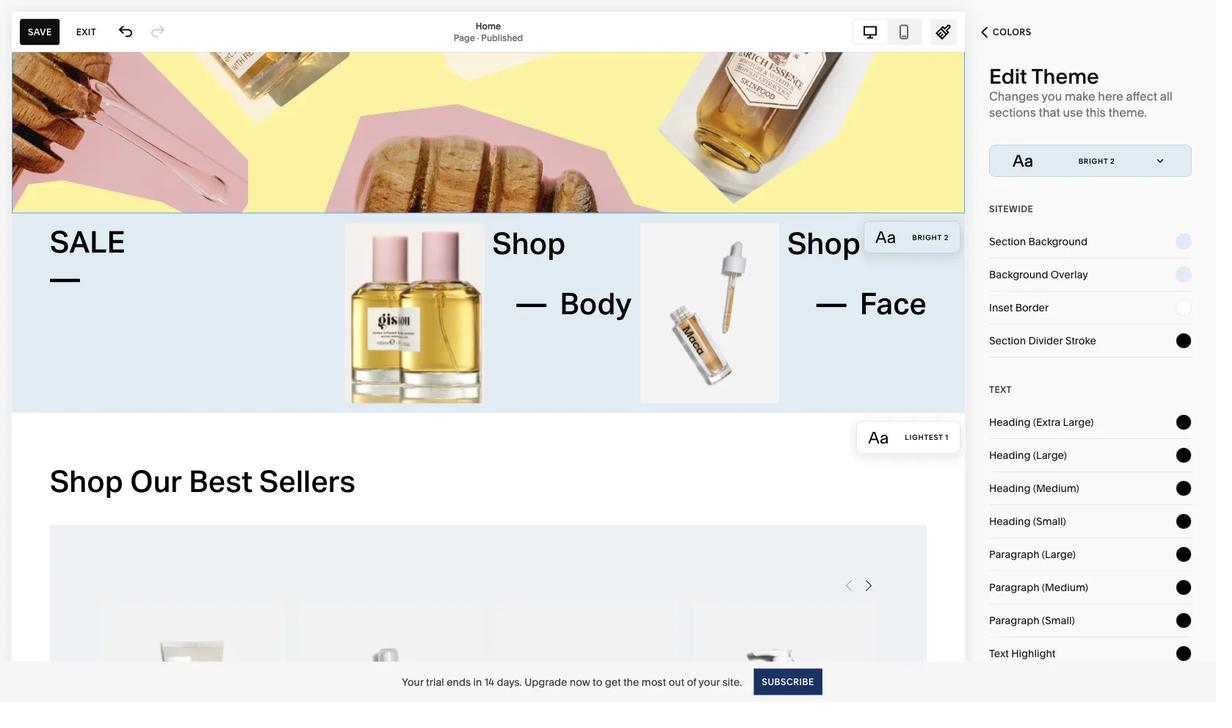 Task type: locate. For each thing, give the bounding box(es) containing it.
subscribe
[[762, 676, 814, 687]]

heading (small)
[[989, 515, 1066, 528]]

this
[[1086, 105, 1106, 119]]

section divider stroke button
[[989, 325, 1192, 357]]

stroke
[[1065, 335, 1096, 347]]

2 paragraph from the top
[[989, 581, 1040, 594]]

section divider stroke
[[989, 335, 1096, 347]]

overlay
[[1051, 268, 1088, 281]]

section background button
[[989, 225, 1192, 258]]

the
[[623, 676, 639, 688]]

2 vertical spatial paragraph
[[989, 614, 1040, 627]]

theme.
[[1109, 105, 1147, 119]]

highlight
[[1011, 647, 1056, 660]]

background
[[1029, 235, 1088, 248], [989, 268, 1048, 281]]

(extra
[[1033, 416, 1061, 429]]

large)
[[1063, 416, 1094, 429]]

1 vertical spatial paragraph
[[989, 581, 1040, 594]]

published
[[481, 32, 523, 43]]

text inside button
[[989, 647, 1009, 660]]

(small) down heading (medium)
[[1033, 515, 1066, 528]]

3 paragraph from the top
[[989, 614, 1040, 627]]

sections
[[989, 105, 1036, 119]]

(medium) for paragraph (medium)
[[1042, 581, 1088, 594]]

heading up paragraph (large)
[[989, 515, 1031, 528]]

upgrade
[[525, 676, 567, 688]]

your
[[699, 676, 720, 688]]

tab list
[[853, 20, 921, 44]]

heading up heading (small)
[[989, 482, 1031, 495]]

use
[[1063, 105, 1083, 119]]

(medium) down heading (large)
[[1033, 482, 1079, 495]]

edit
[[989, 64, 1027, 89]]

(large) for paragraph (large)
[[1042, 548, 1076, 561]]

section
[[989, 235, 1026, 248], [989, 335, 1026, 347]]

·
[[477, 32, 479, 43]]

text highlight
[[989, 647, 1056, 660]]

heading up heading (medium)
[[989, 449, 1031, 462]]

heading inside button
[[989, 515, 1031, 528]]

here
[[1098, 89, 1124, 103]]

aa
[[1013, 151, 1033, 171]]

2 heading from the top
[[989, 449, 1031, 462]]

heading inside 'button'
[[989, 482, 1031, 495]]

sitewide
[[989, 204, 1033, 214]]

background up inset border
[[989, 268, 1048, 281]]

heading for heading (medium)
[[989, 482, 1031, 495]]

all
[[1160, 89, 1173, 103]]

0 vertical spatial paragraph
[[989, 548, 1040, 561]]

2
[[1111, 156, 1115, 165]]

in
[[473, 676, 482, 688]]

home page · published
[[454, 21, 523, 43]]

background up 'overlay'
[[1029, 235, 1088, 248]]

0 vertical spatial (large)
[[1033, 449, 1067, 462]]

1 heading from the top
[[989, 416, 1031, 429]]

text for text
[[989, 384, 1012, 395]]

heading for heading (small)
[[989, 515, 1031, 528]]

divider
[[1029, 335, 1063, 347]]

paragraph down heading (small)
[[989, 548, 1040, 561]]

paragraph up paragraph (small)
[[989, 581, 1040, 594]]

1 vertical spatial section
[[989, 335, 1026, 347]]

heading (large) button
[[989, 439, 1192, 471]]

(small)
[[1033, 515, 1066, 528], [1042, 614, 1075, 627]]

1 vertical spatial text
[[989, 647, 1009, 660]]

1 text from the top
[[989, 384, 1012, 395]]

background overlay
[[989, 268, 1088, 281]]

out
[[669, 676, 684, 688]]

text left highlight
[[989, 647, 1009, 660]]

text up heading (extra large)
[[989, 384, 1012, 395]]

heading (extra large)
[[989, 416, 1094, 429]]

paragraph for paragraph (large)
[[989, 548, 1040, 561]]

1 section from the top
[[989, 235, 1026, 248]]

text
[[989, 384, 1012, 395], [989, 647, 1009, 660]]

1 vertical spatial (large)
[[1042, 548, 1076, 561]]

4 heading from the top
[[989, 515, 1031, 528]]

heading for heading (extra large)
[[989, 416, 1031, 429]]

0 vertical spatial text
[[989, 384, 1012, 395]]

now
[[570, 676, 590, 688]]

days.
[[497, 676, 522, 688]]

heading (extra large) button
[[989, 406, 1192, 438]]

0 vertical spatial background
[[1029, 235, 1088, 248]]

0 vertical spatial (medium)
[[1033, 482, 1079, 495]]

save
[[28, 26, 52, 37]]

(small) inside paragraph (small) button
[[1042, 614, 1075, 627]]

section for section background
[[989, 235, 1026, 248]]

paragraph
[[989, 548, 1040, 561], [989, 581, 1040, 594], [989, 614, 1040, 627]]

(small) down 'paragraph (medium)' at the bottom right
[[1042, 614, 1075, 627]]

heading left (extra
[[989, 416, 1031, 429]]

(medium) inside button
[[1042, 581, 1088, 594]]

2 text from the top
[[989, 647, 1009, 660]]

section down inset
[[989, 335, 1026, 347]]

section background
[[989, 235, 1088, 248]]

1 paragraph from the top
[[989, 548, 1040, 561]]

1 vertical spatial (medium)
[[1042, 581, 1088, 594]]

(large) for heading (large)
[[1033, 449, 1067, 462]]

heading for heading (large)
[[989, 449, 1031, 462]]

heading
[[989, 416, 1031, 429], [989, 449, 1031, 462], [989, 482, 1031, 495], [989, 515, 1031, 528]]

paragraph up "text highlight"
[[989, 614, 1040, 627]]

(medium) up paragraph (small) button
[[1042, 581, 1088, 594]]

(large) up 'paragraph (medium)' at the bottom right
[[1042, 548, 1076, 561]]

2 section from the top
[[989, 335, 1026, 347]]

1 vertical spatial (small)
[[1042, 614, 1075, 627]]

0 vertical spatial section
[[989, 235, 1026, 248]]

section down 'sitewide' on the top right of the page
[[989, 235, 1026, 248]]

(large)
[[1033, 449, 1067, 462], [1042, 548, 1076, 561]]

border
[[1015, 301, 1049, 314]]

theme
[[1031, 64, 1099, 89]]

(small) inside heading (small) button
[[1033, 515, 1066, 528]]

colors button
[[965, 16, 1048, 48]]

trial
[[426, 676, 444, 688]]

(medium)
[[1033, 482, 1079, 495], [1042, 581, 1088, 594]]

that
[[1039, 105, 1060, 119]]

(large) down (extra
[[1033, 449, 1067, 462]]

background overlay button
[[989, 259, 1192, 291]]

0 vertical spatial (small)
[[1033, 515, 1066, 528]]

(medium) inside 'button'
[[1033, 482, 1079, 495]]

3 heading from the top
[[989, 482, 1031, 495]]

you
[[1042, 89, 1062, 103]]

save button
[[20, 19, 60, 45]]

affect
[[1126, 89, 1157, 103]]



Task type: vqa. For each thing, say whether or not it's contained in the screenshot.
Asset Library
no



Task type: describe. For each thing, give the bounding box(es) containing it.
home
[[476, 21, 501, 31]]

14
[[484, 676, 494, 688]]

colors
[[993, 27, 1032, 37]]

your trial ends in 14 days. upgrade now to get the most out of your site.
[[402, 676, 742, 688]]

most
[[642, 676, 666, 688]]

make
[[1065, 89, 1095, 103]]

text highlight button
[[989, 637, 1192, 670]]

changes
[[989, 89, 1039, 103]]

paragraph (small) button
[[989, 604, 1192, 637]]

changes you make here affect all sections that use this theme.
[[989, 89, 1173, 119]]

paragraph for paragraph (small)
[[989, 614, 1040, 627]]

of
[[687, 676, 696, 688]]

exit button
[[68, 19, 104, 45]]

inset border
[[989, 301, 1049, 314]]

ends
[[447, 676, 471, 688]]

paragraph (medium)
[[989, 581, 1088, 594]]

paragraph (large) button
[[989, 538, 1192, 571]]

bright
[[1079, 156, 1108, 165]]

site.
[[722, 676, 742, 688]]

page
[[454, 32, 475, 43]]

heading (medium) button
[[989, 472, 1192, 505]]

(small) for paragraph (small)
[[1042, 614, 1075, 627]]

text for text highlight
[[989, 647, 1009, 660]]

your
[[402, 676, 424, 688]]

heading (large)
[[989, 449, 1067, 462]]

bright 2
[[1079, 156, 1115, 165]]

paragraph (small)
[[989, 614, 1075, 627]]

get
[[605, 676, 621, 688]]

to
[[593, 676, 602, 688]]

paragraph for paragraph (medium)
[[989, 581, 1040, 594]]

heading (medium)
[[989, 482, 1079, 495]]

paragraph (large)
[[989, 548, 1076, 561]]

exit
[[76, 26, 96, 37]]

subscribe button
[[754, 669, 822, 695]]

(small) for heading (small)
[[1033, 515, 1066, 528]]

heading (small) button
[[989, 505, 1192, 538]]

inset
[[989, 301, 1013, 314]]

inset border button
[[989, 292, 1192, 324]]

edit theme
[[989, 64, 1099, 89]]

paragraph (medium) button
[[989, 571, 1192, 604]]

(medium) for heading (medium)
[[1033, 482, 1079, 495]]

section for section divider stroke
[[989, 335, 1026, 347]]

1 vertical spatial background
[[989, 268, 1048, 281]]



